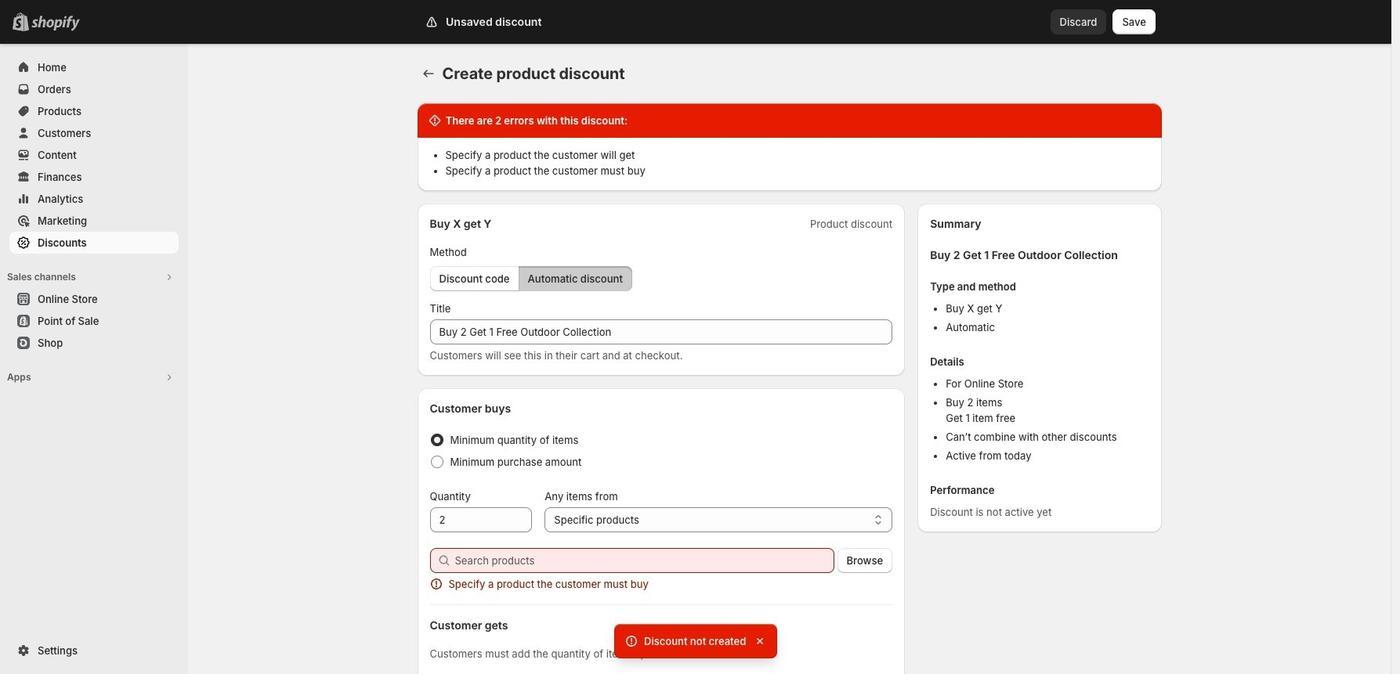 Task type: locate. For each thing, give the bounding box(es) containing it.
Search products text field
[[455, 549, 834, 574]]

None text field
[[430, 508, 532, 533]]

None text field
[[430, 320, 893, 345]]



Task type: describe. For each thing, give the bounding box(es) containing it.
shopify image
[[31, 16, 80, 31]]



Task type: vqa. For each thing, say whether or not it's contained in the screenshot.
Shopify image
yes



